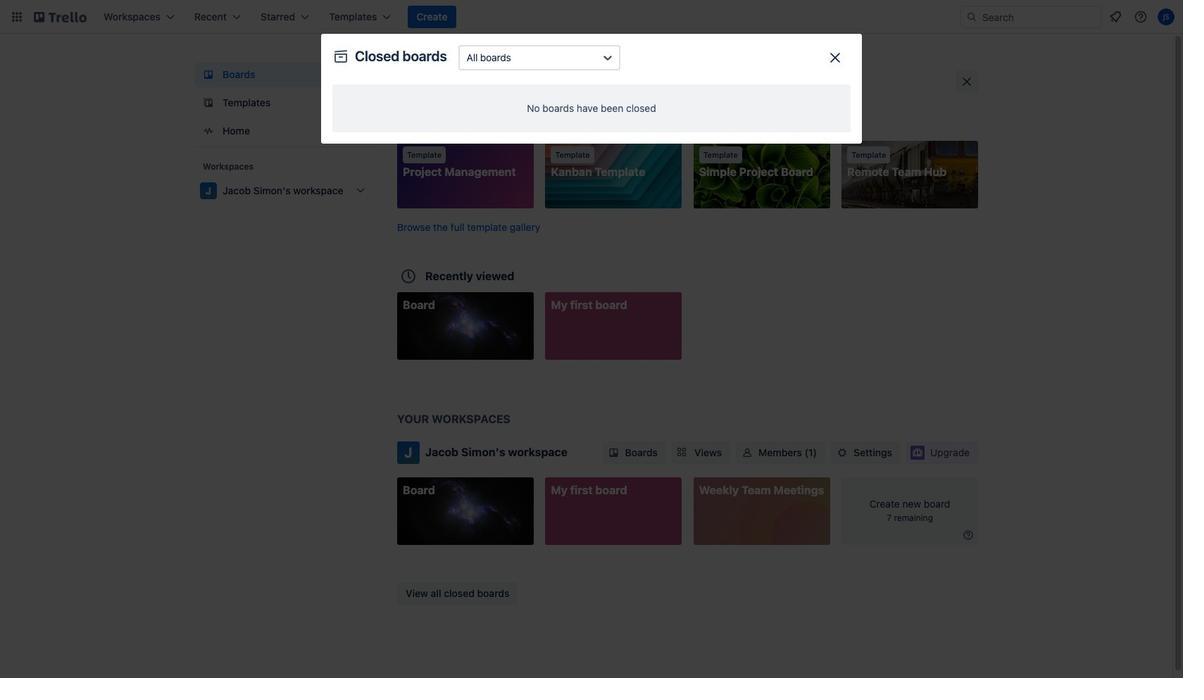 Task type: vqa. For each thing, say whether or not it's contained in the screenshot.
AND within Board name text box
no



Task type: describe. For each thing, give the bounding box(es) containing it.
0 horizontal spatial sm image
[[607, 446, 621, 460]]

open information menu image
[[1134, 10, 1148, 24]]

jacob simon (jacobsimon16) image
[[1158, 8, 1175, 25]]

0 notifications image
[[1108, 8, 1124, 25]]

2 sm image from the left
[[836, 446, 850, 460]]



Task type: locate. For each thing, give the bounding box(es) containing it.
0 horizontal spatial sm image
[[741, 446, 755, 460]]

sm image
[[607, 446, 621, 460], [962, 528, 976, 543]]

sm image
[[741, 446, 755, 460], [836, 446, 850, 460]]

board image
[[200, 66, 217, 83]]

1 horizontal spatial sm image
[[836, 446, 850, 460]]

search image
[[967, 11, 978, 23]]

template board image
[[200, 94, 217, 111]]

1 vertical spatial sm image
[[962, 528, 976, 543]]

0 vertical spatial sm image
[[607, 446, 621, 460]]

primary element
[[0, 0, 1184, 34]]

Search field
[[978, 6, 1101, 27]]

1 sm image from the left
[[741, 446, 755, 460]]

1 horizontal spatial sm image
[[962, 528, 976, 543]]

home image
[[200, 123, 217, 140]]



